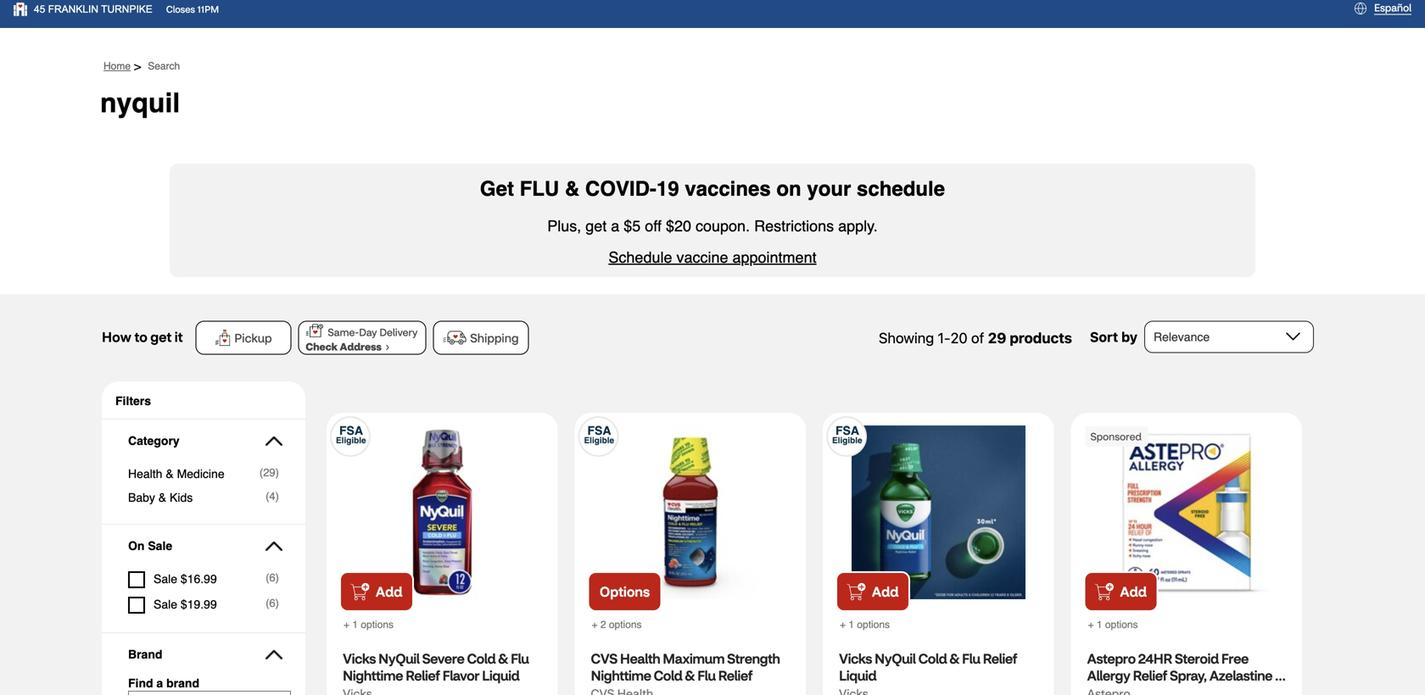 Task type: describe. For each thing, give the bounding box(es) containing it.
a inside navigation
[[156, 677, 163, 691]]

maximum
[[663, 650, 725, 668]]

schedule
[[609, 249, 672, 266]]

it
[[175, 328, 183, 346]]

products
[[1010, 330, 1072, 347]]

options for vicks nyquil severe cold & flu nighttime relief flavor liquid
[[361, 619, 394, 631]]

( for sale $16.99
[[266, 572, 269, 585]]

cvs health maximum strength nighttime cold & flu relief
[[591, 650, 783, 685]]

( for sale $19.99
[[266, 597, 269, 610]]

( for baby & kids
[[266, 490, 269, 503]]

fsa eligible for flu
[[584, 424, 614, 446]]

& inside cvs health maximum strength nighttime cold & flu relief
[[685, 667, 695, 685]]

pickup button
[[196, 321, 291, 355]]

sale $19.99
[[154, 598, 217, 612]]

1 for vicks nyquil severe cold & flu nighttime relief flavor liquid
[[352, 619, 358, 631]]

filters heading
[[115, 395, 151, 419]]

home link
[[104, 60, 131, 72]]

relief inside vicks nyquil severe cold & flu nighttime relief flavor liquid
[[406, 667, 440, 685]]

on
[[128, 540, 145, 553]]

cvs
[[591, 650, 617, 668]]

) for baby & kids
[[275, 490, 279, 503]]

) for health & medicine
[[275, 467, 279, 479]]

pickup element
[[234, 330, 272, 346]]

( 4 )
[[266, 490, 279, 503]]

category heading
[[128, 434, 269, 448]]

( for health & medicine
[[260, 467, 263, 479]]

+ 1 options for vicks nyquil cold & flu relief liquid
[[840, 619, 890, 631]]

spray,
[[1170, 667, 1207, 685]]

health inside cvs health maximum strength nighttime cold & flu relief
[[620, 650, 660, 668]]

1 vertical spatial get
[[150, 328, 172, 346]]

options for cvs health maximum strength nighttime cold & flu relief
[[609, 619, 642, 631]]

45
[[34, 3, 45, 15]]

cold inside cvs health maximum strength nighttime cold & flu relief
[[654, 667, 682, 685]]

sale $16.99
[[154, 573, 217, 586]]

restrictions
[[754, 218, 834, 235]]

+ for astepro 24hr steroid free allergy relief spray, azelastine hcl
[[1088, 619, 1094, 631]]

& inside vicks nyquil cold & flu relief liquid
[[950, 650, 960, 668]]

kids
[[170, 491, 193, 505]]

search
[[148, 60, 180, 72]]

1-
[[938, 330, 951, 347]]

pickup
[[234, 330, 272, 346]]

of
[[971, 330, 984, 347]]

strength
[[727, 650, 780, 668]]

add for severe
[[376, 583, 402, 601]]

$19.99
[[181, 598, 217, 612]]

day
[[359, 326, 377, 339]]

Sale $16.99 6 items, On Sale list 2 items checkbox
[[128, 568, 279, 593]]

options for vicks nyquil cold & flu relief liquid
[[857, 619, 890, 631]]

home > search
[[104, 59, 180, 73]]

45 franklin turnpike
[[34, 3, 153, 15]]

3 fsa from the left
[[836, 424, 859, 438]]

relief inside cvs health maximum strength nighttime cold & flu relief
[[718, 667, 753, 685]]

find
[[128, 677, 153, 691]]

brand button
[[115, 634, 292, 676]]

+ 2 options
[[592, 619, 642, 631]]

filters navigation navigation
[[102, 382, 354, 696]]

same-day delivery element
[[328, 326, 418, 339]]

1 horizontal spatial 29
[[988, 330, 1007, 347]]

6 for sale $19.99
[[269, 597, 275, 610]]

sale for sale $16.99
[[154, 573, 177, 586]]

your
[[807, 177, 851, 201]]

relevance
[[1154, 330, 1210, 344]]

vicks for liquid
[[839, 650, 872, 668]]

coupon.
[[696, 218, 750, 235]]

2
[[601, 619, 606, 631]]

$20
[[666, 218, 691, 235]]

( 6 ) for $16.99
[[266, 572, 279, 585]]

schedule vaccine appointment
[[609, 249, 817, 266]]

azelastine
[[1210, 667, 1273, 685]]

+ for cvs health maximum strength nighttime cold & flu relief
[[592, 619, 598, 631]]

fsa for flu
[[588, 424, 611, 438]]

45 franklin turnpike button
[[20, 2, 153, 17]]

>
[[134, 59, 141, 73]]

category button
[[115, 420, 292, 462]]

11pm
[[197, 3, 219, 15]]

shipping
[[470, 330, 519, 346]]

vaccines
[[685, 177, 771, 201]]

flavor
[[443, 667, 479, 685]]

add button for vicks nyquil severe cold & flu nighttime relief flavor liquid
[[339, 572, 414, 613]]

3 eligible from the left
[[832, 436, 862, 446]]

sponsored
[[1091, 430, 1142, 443]]

allergy
[[1087, 667, 1130, 685]]

sale for sale $19.99
[[154, 598, 177, 612]]

+ for vicks nyquil cold & flu relief liquid
[[840, 619, 846, 631]]

how
[[102, 328, 131, 346]]

vicks nyquil cold & flu relief liquid
[[839, 650, 1020, 685]]

closes 11pm
[[166, 3, 219, 15]]

brand
[[128, 648, 162, 662]]

astepro
[[1087, 650, 1136, 668]]

by
[[1122, 329, 1138, 345]]

sale inside dropdown button
[[148, 540, 172, 553]]

covid-
[[585, 177, 657, 201]]

3 fsa eligible from the left
[[832, 424, 862, 446]]

nyquil for nighttime
[[378, 650, 420, 668]]

6 for sale $16.99
[[269, 572, 275, 585]]

medicine
[[177, 467, 225, 481]]

1 for astepro 24hr steroid free allergy relief spray, azelastine hcl
[[1097, 619, 1103, 631]]



Task type: locate. For each thing, give the bounding box(es) containing it.
sale inside option
[[154, 598, 177, 612]]

vicks inside vicks nyquil severe cold & flu nighttime relief flavor liquid
[[343, 650, 376, 668]]

1 6 from the top
[[269, 572, 275, 585]]

nyquil inside vicks nyquil severe cold & flu nighttime relief flavor liquid
[[378, 650, 420, 668]]

+ for vicks nyquil severe cold & flu nighttime relief flavor liquid
[[344, 619, 350, 631]]

liquid inside vicks nyquil severe cold & flu nighttime relief flavor liquid
[[482, 667, 519, 685]]

brand heading
[[128, 648, 269, 662]]

6 inside 'sale $16.99 6 items, on sale list 2 items' option
[[269, 572, 275, 585]]

on sale heading
[[128, 540, 269, 553]]

plus, get a $5 off $20 coupon. restrictions apply.
[[547, 218, 878, 235]]

cold inside vicks nyquil cold & flu relief liquid
[[918, 650, 947, 668]]

0 horizontal spatial a
[[156, 677, 163, 691]]

1 horizontal spatial liquid
[[839, 667, 877, 685]]

fsa eligible
[[336, 424, 366, 446], [584, 424, 614, 446], [832, 424, 862, 446]]

2 ) from the top
[[275, 490, 279, 503]]

same-day delivery
[[328, 326, 418, 339]]

0 horizontal spatial vicks
[[343, 650, 376, 668]]

1 vertical spatial health
[[620, 650, 660, 668]]

schedule vaccine appointment link
[[609, 249, 817, 266]]

2 horizontal spatial add
[[1120, 583, 1147, 601]]

options
[[361, 619, 394, 631], [609, 619, 642, 631], [857, 619, 890, 631], [1105, 619, 1138, 631]]

category
[[128, 434, 180, 448]]

2 vertical spatial sale
[[154, 598, 177, 612]]

nighttime
[[343, 667, 403, 685], [591, 667, 651, 685]]

0 vertical spatial ( 6 )
[[266, 572, 279, 585]]

relief
[[983, 650, 1017, 668], [406, 667, 440, 685], [718, 667, 753, 685], [1133, 667, 1167, 685]]

+ 1 options for vicks nyquil severe cold & flu nighttime relief flavor liquid
[[344, 619, 394, 631]]

6 down 'sale $16.99 6 items, on sale list 2 items' option
[[269, 597, 275, 610]]

2 horizontal spatial fsa
[[836, 424, 859, 438]]

( 6 )
[[266, 572, 279, 585], [266, 597, 279, 610]]

2 eligible from the left
[[584, 436, 614, 446]]

flu
[[511, 650, 529, 668], [962, 650, 980, 668], [697, 667, 716, 685]]

free
[[1221, 650, 1249, 668]]

severe
[[422, 650, 464, 668]]

0 horizontal spatial fsa eligible
[[336, 424, 366, 446]]

on sale
[[128, 540, 172, 553]]

1 horizontal spatial add
[[872, 583, 899, 601]]

1 horizontal spatial 1
[[849, 619, 854, 631]]

1 + from the left
[[344, 619, 350, 631]]

delivery
[[380, 326, 418, 339]]

1 fsa eligible from the left
[[336, 424, 366, 446]]

0 vertical spatial get
[[586, 218, 607, 235]]

0 horizontal spatial + 1 options
[[344, 619, 394, 631]]

1
[[352, 619, 358, 631], [849, 619, 854, 631], [1097, 619, 1103, 631]]

2 ( 6 ) from the top
[[266, 597, 279, 610]]

fsa eligible for relief
[[336, 424, 366, 446]]

1 horizontal spatial add button
[[836, 572, 910, 613]]

1 horizontal spatial a
[[611, 218, 620, 235]]

Sale $19.99 6 items, On Sale checkbox
[[128, 593, 279, 619]]

options up vicks nyquil severe cold & flu nighttime relief flavor liquid
[[361, 619, 394, 631]]

filters
[[115, 395, 151, 408]]

1 nighttime from the left
[[343, 667, 403, 685]]

0 horizontal spatial nyquil
[[378, 650, 420, 668]]

options up astepro
[[1105, 619, 1138, 631]]

liquid inside vicks nyquil cold & flu relief liquid
[[839, 667, 877, 685]]

0 horizontal spatial add button
[[339, 572, 414, 613]]

1 eligible from the left
[[336, 436, 366, 446]]

add for steroid
[[1120, 583, 1147, 601]]

19
[[657, 177, 679, 201]]

1 fsa from the left
[[339, 424, 363, 438]]

( inside 'sale $16.99 6 items, on sale list 2 items' option
[[266, 572, 269, 585]]

2 add button from the left
[[836, 572, 910, 613]]

schedule
[[857, 177, 945, 201]]

closes
[[166, 3, 195, 15]]

brand
[[166, 677, 199, 691]]

$16.99
[[181, 573, 217, 586]]

2 6 from the top
[[269, 597, 275, 610]]

2 fsa eligible from the left
[[584, 424, 614, 446]]

add button
[[339, 572, 414, 613], [836, 572, 910, 613], [1084, 572, 1159, 613]]

sale down sale $16.99
[[154, 598, 177, 612]]

flu inside vicks nyquil severe cold & flu nighttime relief flavor liquid
[[511, 650, 529, 668]]

) down ( 29 )
[[275, 490, 279, 503]]

options right "2"
[[609, 619, 642, 631]]

29 inside filters navigation navigation
[[263, 467, 275, 479]]

relief inside vicks nyquil cold & flu relief liquid
[[983, 650, 1017, 668]]

2 + 1 options from the left
[[840, 619, 890, 631]]

2 nighttime from the left
[[591, 667, 651, 685]]

on sale button
[[115, 525, 292, 568]]

nyquil inside vicks nyquil cold & flu relief liquid
[[875, 650, 916, 668]]

eligible for flu
[[584, 436, 614, 446]]

1 add button from the left
[[339, 572, 414, 613]]

1 ( 6 ) from the top
[[266, 572, 279, 585]]

) down 'sale $16.99 6 items, on sale list 2 items' option
[[275, 597, 279, 610]]

1 horizontal spatial cold
[[654, 667, 682, 685]]

1 horizontal spatial vicks
[[839, 650, 872, 668]]

vicks nyquil severe cold & flu nighttime relief flavor liquid
[[343, 650, 532, 685]]

apply.
[[838, 218, 878, 235]]

shipping element
[[470, 330, 519, 346]]

cold inside vicks nyquil severe cold & flu nighttime relief flavor liquid
[[467, 650, 496, 668]]

get flu & covid-19 vaccines on your schedule
[[480, 177, 945, 201]]

add
[[376, 583, 402, 601], [872, 583, 899, 601], [1120, 583, 1147, 601]]

eligible
[[336, 436, 366, 446], [584, 436, 614, 446], [832, 436, 862, 446]]

( 6 ) for $19.99
[[266, 597, 279, 610]]

0 horizontal spatial get
[[150, 328, 172, 346]]

cold
[[467, 650, 496, 668], [918, 650, 947, 668], [654, 667, 682, 685]]

0 horizontal spatial add
[[376, 583, 402, 601]]

health & medicine
[[128, 467, 225, 481]]

0 horizontal spatial health
[[128, 467, 162, 481]]

)
[[275, 467, 279, 479], [275, 490, 279, 503], [275, 572, 279, 585], [275, 597, 279, 610]]

get right plus,
[[586, 218, 607, 235]]

sort by
[[1090, 329, 1138, 345]]

add for cold
[[872, 583, 899, 601]]

0 vertical spatial 6
[[269, 572, 275, 585]]

( 6 ) right $16.99 at the left of the page
[[266, 572, 279, 585]]

español
[[1374, 1, 1412, 14]]

6 right $16.99 at the left of the page
[[269, 572, 275, 585]]

2 horizontal spatial 1
[[1097, 619, 1103, 631]]

shipping button
[[433, 321, 529, 355]]

plus,
[[547, 218, 581, 235]]

a
[[611, 218, 620, 235], [156, 677, 163, 691]]

0 horizontal spatial 29
[[263, 467, 275, 479]]

4 + from the left
[[1088, 619, 1094, 631]]

eligible for relief
[[336, 436, 366, 446]]

nighttime inside cvs health maximum strength nighttime cold & flu relief
[[591, 667, 651, 685]]

&
[[565, 177, 580, 201], [166, 467, 174, 481], [158, 491, 166, 505], [498, 650, 508, 668], [950, 650, 960, 668], [685, 667, 695, 685]]

results for nyquil element
[[100, 87, 180, 119]]

0 vertical spatial sale
[[148, 540, 172, 553]]

3 + from the left
[[840, 619, 846, 631]]

1 horizontal spatial + 1 options
[[840, 619, 890, 631]]

1 horizontal spatial eligible
[[584, 436, 614, 446]]

nyquil for liquid
[[875, 650, 916, 668]]

2 vicks from the left
[[839, 650, 872, 668]]

health inside filters navigation navigation
[[128, 467, 162, 481]]

3 ) from the top
[[275, 572, 279, 585]]

( 6 ) down 'sale $16.99 6 items, on sale list 2 items' option
[[266, 597, 279, 610]]

1 horizontal spatial nyquil
[[875, 650, 916, 668]]

1 nyquil from the left
[[378, 650, 420, 668]]

options for astepro 24hr steroid free allergy relief spray, azelastine hcl
[[1105, 619, 1138, 631]]

address
[[340, 340, 382, 354]]

sale inside option
[[154, 573, 177, 586]]

nyquil
[[100, 87, 180, 119]]

0 vertical spatial 29
[[988, 330, 1007, 347]]

0 horizontal spatial eligible
[[336, 436, 366, 446]]

how to get it element
[[102, 328, 183, 348]]

3 options from the left
[[857, 619, 890, 631]]

1 horizontal spatial flu
[[697, 667, 716, 685]]

( down ( 29 )
[[266, 490, 269, 503]]

baby & kids
[[128, 491, 193, 505]]

options link
[[588, 572, 662, 613]]

) for sale $19.99
[[275, 597, 279, 610]]

1 vicks from the left
[[343, 650, 376, 668]]

0 horizontal spatial fsa
[[339, 424, 363, 438]]

) for sale $16.99
[[275, 572, 279, 585]]

2 add from the left
[[872, 583, 899, 601]]

baby
[[128, 491, 155, 505]]

+ 1 options up vicks nyquil severe cold & flu nighttime relief flavor liquid
[[344, 619, 394, 631]]

24hr
[[1138, 650, 1172, 668]]

to
[[134, 328, 147, 346]]

) inside 'sale $16.99 6 items, on sale list 2 items' option
[[275, 572, 279, 585]]

fsa for relief
[[339, 424, 363, 438]]

0 horizontal spatial cold
[[467, 650, 496, 668]]

flu inside cvs health maximum strength nighttime cold & flu relief
[[697, 667, 716, 685]]

4 options from the left
[[1105, 619, 1138, 631]]

0 horizontal spatial nighttime
[[343, 667, 403, 685]]

nighttime left severe
[[343, 667, 403, 685]]

off
[[645, 218, 662, 235]]

home
[[104, 60, 131, 72]]

same-
[[328, 326, 359, 339]]

vicks inside vicks nyquil cold & flu relief liquid
[[839, 650, 872, 668]]

steroid
[[1175, 650, 1219, 668]]

29 right of
[[988, 330, 1007, 347]]

( right $16.99 at the left of the page
[[266, 572, 269, 585]]

1 vertical spatial 29
[[263, 467, 275, 479]]

health right cvs on the left bottom
[[620, 650, 660, 668]]

( 6 ) inside 'sale $16.99 6 items, on sale list 2 items' option
[[266, 572, 279, 585]]

2 liquid from the left
[[839, 667, 877, 685]]

( right medicine
[[260, 467, 263, 479]]

1 vertical spatial ( 6 )
[[266, 597, 279, 610]]

4 ) from the top
[[275, 597, 279, 610]]

flu
[[520, 177, 559, 201]]

( 6 ) inside "sale $19.99 6 items, on sale" option
[[266, 597, 279, 610]]

get left 'it' on the top
[[150, 328, 172, 346]]

1 liquid from the left
[[482, 667, 519, 685]]

1 horizontal spatial fsa eligible
[[584, 424, 614, 446]]

hcl
[[1087, 684, 1110, 696]]

+ 1 options
[[344, 619, 394, 631], [840, 619, 890, 631], [1088, 619, 1138, 631]]

1 ) from the top
[[275, 467, 279, 479]]

1 1 from the left
[[352, 619, 358, 631]]

3 1 from the left
[[1097, 619, 1103, 631]]

showing 1-20 of 29 products
[[879, 330, 1072, 347]]

& inside vicks nyquil severe cold & flu nighttime relief flavor liquid
[[498, 650, 508, 668]]

how to get it
[[102, 328, 183, 346]]

+ 1 options for astepro 24hr steroid free allergy relief spray, azelastine hcl
[[1088, 619, 1138, 631]]

sort
[[1090, 329, 1118, 345]]

20
[[951, 330, 968, 347]]

relief inside astepro 24hr steroid free allergy relief spray, azelastine hcl
[[1133, 667, 1167, 685]]

3 + 1 options from the left
[[1088, 619, 1138, 631]]

astepro 24hr steroid free allergy relief spray, azelastine hcl
[[1087, 650, 1275, 696]]

0 horizontal spatial flu
[[511, 650, 529, 668]]

0 vertical spatial health
[[128, 467, 162, 481]]

+ 1 options up vicks nyquil cold & flu relief liquid
[[840, 619, 890, 631]]

2 nyquil from the left
[[875, 650, 916, 668]]

add button for astepro 24hr steroid free allergy relief spray, azelastine hcl
[[1084, 572, 1159, 613]]

+
[[344, 619, 350, 631], [592, 619, 598, 631], [840, 619, 846, 631], [1088, 619, 1094, 631]]

0 horizontal spatial liquid
[[482, 667, 519, 685]]

4
[[269, 490, 275, 503]]

$5
[[624, 218, 641, 235]]

2 options from the left
[[609, 619, 642, 631]]

franklin
[[48, 3, 98, 15]]

) inside "sale $19.99 6 items, on sale" option
[[275, 597, 279, 610]]

) up ( 4 )
[[275, 467, 279, 479]]

vaccine
[[677, 249, 728, 266]]

add button for vicks nyquil cold & flu relief liquid
[[836, 572, 910, 613]]

check
[[306, 340, 340, 354]]

on
[[777, 177, 801, 201]]

sale up sale $19.99
[[154, 573, 177, 586]]

( down 'sale $16.99 6 items, on sale list 2 items' option
[[266, 597, 269, 610]]

2 horizontal spatial add button
[[1084, 572, 1159, 613]]

( inside "sale $19.99 6 items, on sale" option
[[266, 597, 269, 610]]

1 vertical spatial sale
[[154, 573, 177, 586]]

2 horizontal spatial eligible
[[832, 436, 862, 446]]

1 add from the left
[[376, 583, 402, 601]]

a left $5
[[611, 218, 620, 235]]

3 add button from the left
[[1084, 572, 1159, 613]]

options up vicks nyquil cold & flu relief liquid
[[857, 619, 890, 631]]

showing
[[879, 330, 934, 347]]

29 up ( 4 )
[[263, 467, 275, 479]]

6 inside "sale $19.99 6 items, on sale" option
[[269, 597, 275, 610]]

get
[[480, 177, 514, 201]]

vicks for nighttime
[[343, 650, 376, 668]]

1 horizontal spatial nighttime
[[591, 667, 651, 685]]

1 + 1 options from the left
[[344, 619, 394, 631]]

1 options from the left
[[361, 619, 394, 631]]

turnpike
[[101, 3, 153, 15]]

2 horizontal spatial cold
[[918, 650, 947, 668]]

1 for vicks nyquil cold & flu relief liquid
[[849, 619, 854, 631]]

1 horizontal spatial health
[[620, 650, 660, 668]]

Find a Brand text field
[[128, 691, 291, 696]]

sale
[[148, 540, 172, 553], [154, 573, 177, 586], [154, 598, 177, 612]]

sale right on on the left bottom
[[148, 540, 172, 553]]

1 vertical spatial 6
[[269, 597, 275, 610]]

0 horizontal spatial 1
[[352, 619, 358, 631]]

2 horizontal spatial fsa eligible
[[832, 424, 862, 446]]

health up baby
[[128, 467, 162, 481]]

1 vertical spatial a
[[156, 677, 163, 691]]

0 vertical spatial a
[[611, 218, 620, 235]]

2 + from the left
[[592, 619, 598, 631]]

1 horizontal spatial fsa
[[588, 424, 611, 438]]

) right $16.99 at the left of the page
[[275, 572, 279, 585]]

2 horizontal spatial flu
[[962, 650, 980, 668]]

appointment
[[733, 249, 817, 266]]

nighttime down + 2 options
[[591, 667, 651, 685]]

español link
[[1354, 0, 1412, 16]]

3 add from the left
[[1120, 583, 1147, 601]]

find a brand
[[128, 677, 199, 691]]

flu inside vicks nyquil cold & flu relief liquid
[[962, 650, 980, 668]]

nighttime inside vicks nyquil severe cold & flu nighttime relief flavor liquid
[[343, 667, 403, 685]]

a right find
[[156, 677, 163, 691]]

2 fsa from the left
[[588, 424, 611, 438]]

2 horizontal spatial + 1 options
[[1088, 619, 1138, 631]]

+ 1 options up astepro
[[1088, 619, 1138, 631]]

options
[[600, 583, 650, 601]]

2 1 from the left
[[849, 619, 854, 631]]

1 horizontal spatial get
[[586, 218, 607, 235]]



Task type: vqa. For each thing, say whether or not it's contained in the screenshot.
"price $6.79." element
no



